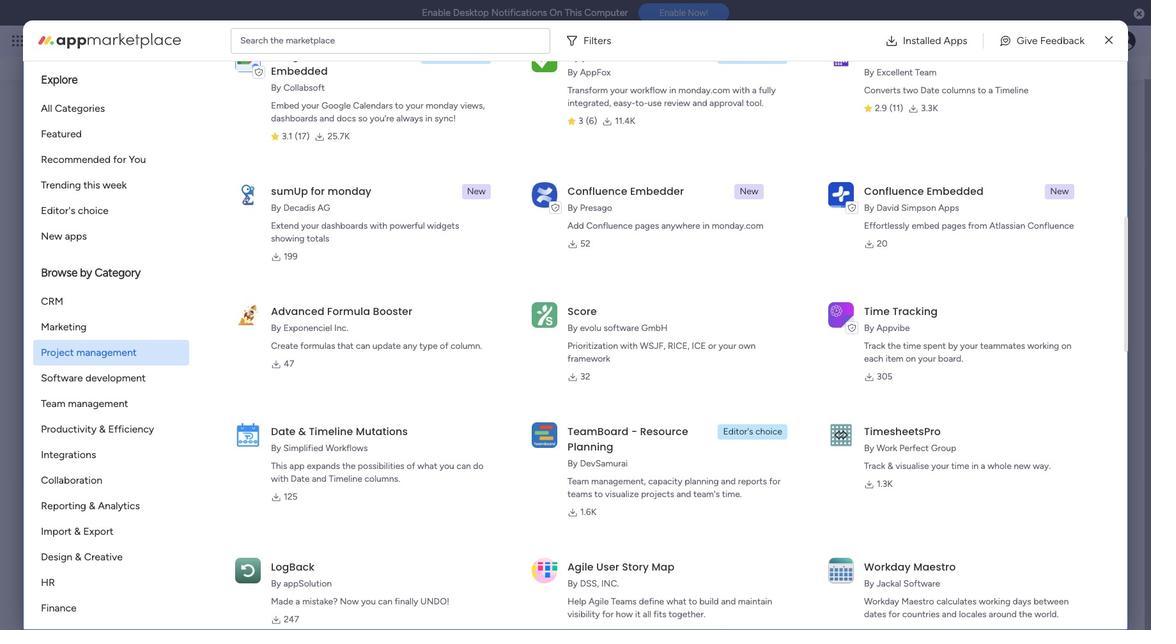 Task type: locate. For each thing, give the bounding box(es) containing it.
workflow inside boost your workflow in minutes with ready-made templates
[[988, 201, 1030, 213]]

editor's choice up apps
[[41, 205, 109, 217]]

1 component image from the left
[[57, 255, 68, 267]]

workday inside workday maestro calculates working days between dates for countries and locales around the world.
[[865, 597, 900, 608]]

1 vertical spatial embedded
[[927, 184, 984, 199]]

collaboration
[[41, 475, 102, 487]]

track up 1.3k
[[865, 461, 886, 472]]

on right item
[[906, 354, 916, 365]]

workspace
[[179, 257, 222, 268], [391, 257, 434, 268], [129, 521, 185, 535]]

by up the made
[[271, 579, 281, 590]]

your inside prioritization with wsjf, rice, ice or your own framework
[[719, 341, 737, 352]]

1 vertical spatial track
[[865, 461, 886, 472]]

app logo image for extend your dashboards with powerful widgets showing totals
[[235, 182, 261, 208]]

& right design
[[75, 551, 82, 563]]

logback
[[271, 560, 315, 575]]

0 horizontal spatial dashboards
[[271, 113, 318, 124]]

invite button
[[834, 410, 866, 430]]

timeline down expands
[[329, 474, 362, 485]]

& left export
[[74, 526, 81, 538]]

maestro for workday maestro by jackal software
[[914, 560, 956, 575]]

in left sync!
[[426, 113, 433, 124]]

you
[[440, 461, 455, 472], [361, 597, 376, 608]]

1 vertical spatial how
[[616, 609, 633, 620]]

0 vertical spatial workflow
[[630, 85, 667, 96]]

editor's up reports
[[724, 427, 754, 437]]

&
[[99, 423, 106, 435], [298, 425, 306, 439], [888, 461, 894, 472], [89, 500, 95, 512], [74, 526, 81, 538], [75, 551, 82, 563]]

0 vertical spatial time
[[904, 341, 922, 352]]

0 vertical spatial what
[[418, 461, 438, 472]]

track inside the track the time spent by your teammates working on each item on your board.
[[865, 341, 886, 352]]

1 horizontal spatial give
[[1017, 34, 1038, 46]]

tracking
[[893, 304, 938, 319]]

update
[[373, 341, 401, 352]]

teamboard
[[568, 425, 629, 439]]

work management > main workspace down "notes"
[[73, 257, 222, 268]]

in left minutes
[[1032, 201, 1040, 213]]

1 horizontal spatial teammates
[[981, 341, 1026, 352]]

0 vertical spatial workday
[[865, 560, 911, 575]]

embedded inside google calendar embedded
[[271, 64, 328, 79]]

maestro inside workday maestro calculates working days between dates for countries and locales around the world.
[[902, 597, 935, 608]]

management down "notes"
[[95, 257, 147, 268]]

2 vertical spatial date
[[291, 474, 310, 485]]

team inside team management, capacity planning and reports for teams to visualize projects and team's time.
[[568, 476, 589, 487]]

create
[[271, 341, 298, 352]]

0 horizontal spatial marketing
[[41, 321, 87, 333]]

1 horizontal spatial embedded
[[927, 184, 984, 199]]

1 vertical spatial on
[[906, 354, 916, 365]]

0 vertical spatial track
[[865, 341, 886, 352]]

workspace for marketing plan
[[391, 257, 434, 268]]

and left docs
[[320, 113, 335, 124]]

team up productivity on the bottom left of the page
[[41, 398, 65, 410]]

2 horizontal spatial team
[[916, 67, 937, 78]]

app
[[290, 461, 305, 472]]

embed
[[271, 100, 299, 111]]

user
[[597, 560, 620, 575]]

software up countries
[[904, 579, 941, 590]]

dashboards up plan
[[321, 221, 368, 231]]

score by evolu software gmbh
[[568, 304, 668, 334]]

dashboards inside extend your dashboards with powerful widgets showing totals
[[321, 221, 368, 231]]

with left powerful
[[370, 221, 388, 231]]

by down the time
[[865, 323, 875, 334]]

invite your teammates and start collaborating
[[137, 414, 347, 426]]

1 vertical spatial workspaces
[[78, 483, 141, 497]]

timeline inside start + end = timeline by excellent team
[[935, 49, 979, 63]]

timesheetspro
[[865, 425, 941, 439]]

in right anywhere
[[703, 221, 710, 231]]

marketing up 199
[[288, 236, 335, 248]]

and inside transform your workflow in monday.com with a fully integrated, easy-to-use review and approval tool.
[[693, 98, 708, 109]]

main
[[157, 257, 177, 268], [369, 257, 389, 268], [102, 521, 126, 535]]

new for confluence embedder
[[740, 186, 759, 197]]

1 horizontal spatial team
[[568, 476, 589, 487]]

editor's up approval
[[724, 51, 754, 61]]

0 vertical spatial how
[[1003, 337, 1020, 348]]

1 horizontal spatial can
[[378, 597, 393, 608]]

choice for teamboard - resource planning
[[756, 427, 783, 437]]

workflow for templates
[[988, 201, 1030, 213]]

1 horizontal spatial help
[[1054, 598, 1077, 611]]

invite for invite
[[839, 414, 861, 425]]

maestro up calculates
[[914, 560, 956, 575]]

1 vertical spatial dashboards
[[321, 221, 368, 231]]

the right plans
[[270, 35, 284, 46]]

minutes
[[1043, 201, 1080, 213]]

2 horizontal spatial main
[[369, 257, 389, 268]]

search everything image
[[1043, 35, 1056, 47]]

for
[[113, 153, 126, 166], [311, 184, 325, 199], [770, 476, 781, 487], [603, 609, 614, 620], [889, 609, 901, 620]]

roy
[[104, 350, 121, 361]]

3
[[579, 116, 584, 127]]

thanks
[[787, 414, 813, 425]]

templates image image
[[939, 101, 1108, 189]]

date inside date & timeline mutations by simplified workflows
[[271, 425, 296, 439]]

invite inside invite button
[[839, 414, 861, 425]]

and inside 'this app expands the possibilities of what you can do with date and timeline columns.'
[[312, 474, 327, 485]]

maestro
[[914, 560, 956, 575], [902, 597, 935, 608]]

collaborating
[[287, 414, 347, 426]]

0 horizontal spatial embedded
[[271, 64, 328, 79]]

the inside the track the time spent by your teammates working on each item on your board.
[[888, 341, 901, 352]]

agile inside agile user story map by dss, inc.
[[568, 560, 594, 575]]

component image down private board image
[[57, 255, 68, 267]]

you inside 'this app expands the possibilities of what you can do with date and timeline columns.'
[[440, 461, 455, 472]]

1 vertical spatial working
[[979, 597, 1011, 608]]

ice
[[692, 341, 706, 352]]

1 horizontal spatial this
[[565, 7, 582, 19]]

52
[[581, 239, 591, 249]]

resource
[[640, 425, 689, 439]]

pages
[[635, 221, 659, 231], [942, 221, 966, 231]]

working up "around"
[[979, 597, 1011, 608]]

2 component image from the left
[[269, 255, 281, 267]]

confluence up presago
[[568, 184, 628, 199]]

so
[[358, 113, 368, 124]]

by up extend
[[271, 203, 281, 214]]

team for team management, capacity planning and reports for teams to visualize projects and team's time.
[[568, 476, 589, 487]]

0 horizontal spatial google
[[271, 49, 308, 63]]

by up add
[[568, 203, 578, 214]]

1 horizontal spatial software
[[904, 579, 941, 590]]

dapulse close image
[[1134, 8, 1145, 20]]

give up v2 bolt switch 'image'
[[1017, 34, 1038, 46]]

2 work management > main workspace from the left
[[285, 257, 434, 268]]

0 horizontal spatial can
[[356, 341, 370, 352]]

with inside transform your workflow in monday.com with a fully integrated, easy-to-use review and approval tool.
[[733, 85, 750, 96]]

help
[[568, 597, 587, 608], [1054, 598, 1077, 611]]

work management > main workspace for notes
[[73, 257, 222, 268]]

& for analytics
[[89, 500, 95, 512]]

2 vertical spatial can
[[378, 597, 393, 608]]

marketplace
[[286, 35, 335, 46]]

help up the visibility
[[568, 597, 587, 608]]

monday inside embed your google calendars to your monday views, dashboards and docs so you're always in sync!
[[426, 100, 458, 111]]

2 > from the left
[[362, 257, 367, 268]]

your right the 'or'
[[719, 341, 737, 352]]

can left 'do'
[[457, 461, 471, 472]]

1 track from the top
[[865, 341, 886, 352]]

1 > from the left
[[150, 257, 155, 268]]

0 horizontal spatial teammates
[[189, 414, 241, 426]]

by down start
[[865, 67, 875, 78]]

access
[[63, 57, 94, 69]]

time
[[865, 304, 890, 319]]

0 vertical spatial give
[[1017, 34, 1038, 46]]

0 vertical spatial agile
[[568, 560, 594, 575]]

0 horizontal spatial enable
[[422, 7, 451, 19]]

0 horizontal spatial how
[[616, 609, 633, 620]]

monday.com right anywhere
[[712, 221, 764, 231]]

filters button
[[561, 28, 622, 53]]

workflows
[[326, 443, 368, 454]]

for inside workday maestro calculates working days between dates for countries and locales around the world.
[[889, 609, 901, 620]]

monday up access
[[57, 33, 101, 48]]

group
[[932, 443, 957, 454]]

roy mann image
[[71, 350, 97, 376]]

dapulse x slim image
[[1106, 33, 1113, 48]]

by inside agile user story map by dss, inc.
[[568, 579, 578, 590]]

app logo image for team management, capacity planning and reports for teams to visualize projects and team's time.
[[532, 423, 558, 448]]

export
[[83, 526, 114, 538]]

help agile teams define what to build and maintain visibility for how it all fits together.
[[568, 597, 773, 620]]

quickly
[[26, 57, 60, 69]]

dss,
[[580, 579, 599, 590]]

track for tracking
[[865, 341, 886, 352]]

0 vertical spatial this
[[565, 7, 582, 19]]

apps inside button
[[944, 34, 968, 46]]

for right dates
[[889, 609, 901, 620]]

confluence up david
[[865, 184, 924, 199]]

2 track from the top
[[865, 461, 886, 472]]

1 horizontal spatial google
[[322, 100, 351, 111]]

your inside transform your workflow in monday.com with a fully integrated, easy-to-use review and approval tool.
[[610, 85, 628, 96]]

track the time spent by your teammates working on each item on your board.
[[865, 341, 1072, 365]]

trending this week
[[41, 179, 127, 191]]

widgets
[[427, 221, 459, 231]]

1 horizontal spatial time
[[952, 461, 970, 472]]

1 horizontal spatial invite
[[839, 414, 861, 425]]

1 vertical spatial this
[[271, 461, 287, 472]]

app logo image left sumup
[[235, 182, 261, 208]]

0 vertical spatial embedded
[[271, 64, 328, 79]]

software inside the workday maestro by jackal software
[[904, 579, 941, 590]]

date up 3.3k
[[921, 85, 940, 96]]

1 horizontal spatial main
[[157, 257, 177, 268]]

way.
[[1033, 461, 1051, 472]]

app logo image left by presago
[[532, 182, 558, 208]]

management down marketing plan
[[307, 257, 360, 268]]

work down "notes"
[[73, 257, 92, 268]]

what up together.
[[667, 597, 687, 608]]

workday
[[865, 560, 911, 575], [865, 597, 900, 608]]

by left simplified
[[271, 443, 281, 454]]

apps image
[[1012, 35, 1024, 47]]

1 pages from the left
[[635, 221, 659, 231]]

editor's choice for google calendar embedded
[[427, 51, 486, 61]]

give
[[1017, 34, 1038, 46], [953, 51, 973, 62]]

1 vertical spatial by
[[949, 341, 959, 352]]

you left 'do'
[[440, 461, 455, 472]]

1 horizontal spatial workflow
[[988, 201, 1030, 213]]

main workspace
[[102, 521, 185, 535]]

embedded up by collabsoft
[[271, 64, 328, 79]]

projects
[[641, 489, 675, 500]]

this right the on
[[565, 7, 582, 19]]

notifications
[[492, 7, 547, 19]]

enable left now!
[[660, 8, 686, 18]]

editor's down trending
[[41, 205, 75, 217]]

1 vertical spatial agile
[[589, 597, 609, 608]]

2 horizontal spatial can
[[457, 461, 471, 472]]

teammates inside the track the time spent by your teammates working on each item on your board.
[[981, 341, 1026, 352]]

confluence embedder
[[568, 184, 684, 199]]

apps up v2 user feedback icon
[[944, 34, 968, 46]]

& for visualise
[[888, 461, 894, 472]]

0 horizontal spatial software
[[41, 372, 83, 384]]

0 vertical spatial teammates
[[981, 341, 1026, 352]]

0 vertical spatial by
[[80, 266, 92, 280]]

1 vertical spatial workday
[[865, 597, 900, 608]]

search right see
[[240, 35, 268, 46]]

create formulas that can update any type of column.
[[271, 341, 482, 352]]

app logo image right the thanks
[[829, 423, 854, 448]]

choice up fully
[[756, 51, 783, 61]]

editor's choice up fully
[[724, 51, 783, 61]]

choice down this
[[78, 205, 109, 217]]

boost your workflow in minutes with ready-made templates
[[936, 201, 1102, 228]]

apps marketplace image
[[38, 33, 181, 48]]

0 horizontal spatial you
[[361, 597, 376, 608]]

team up teams
[[568, 476, 589, 487]]

and down expands
[[312, 474, 327, 485]]

1 vertical spatial give
[[953, 51, 973, 62]]

1 horizontal spatial enable
[[660, 8, 686, 18]]

app logo image left jackal
[[829, 558, 854, 584]]

mutations
[[356, 425, 408, 439]]

0 vertical spatial maestro
[[914, 560, 956, 575]]

exponenciel
[[284, 323, 332, 334]]

team management, capacity planning and reports for teams to visualize projects and team's time.
[[568, 476, 781, 500]]

workday up dates
[[865, 597, 900, 608]]

1 horizontal spatial >
[[362, 257, 367, 268]]

planning
[[568, 440, 614, 455]]

timeline down feedback on the right of the page
[[996, 85, 1029, 96]]

with inside 'this app expands the possibilities of what you can do with date and timeline columns.'
[[271, 474, 289, 485]]

reporting
[[41, 500, 86, 512]]

0 horizontal spatial what
[[418, 461, 438, 472]]

2.9 (11)
[[875, 103, 904, 114]]

1 vertical spatial can
[[457, 461, 471, 472]]

& inside date & timeline mutations by simplified workflows
[[298, 425, 306, 439]]

app logo image left planning
[[532, 423, 558, 448]]

of right the type
[[440, 341, 449, 352]]

apps
[[944, 34, 968, 46], [939, 203, 960, 214]]

enable for enable desktop notifications on this computer
[[422, 7, 451, 19]]

0 vertical spatial software
[[41, 372, 83, 384]]

and
[[217, 57, 234, 69], [693, 98, 708, 109], [320, 113, 335, 124], [243, 414, 260, 426], [312, 474, 327, 485], [721, 476, 736, 487], [677, 489, 692, 500], [721, 597, 736, 608], [942, 609, 957, 620]]

by collabsoft
[[271, 82, 325, 93]]

1 horizontal spatial search
[[1078, 50, 1110, 62]]

editor's choice for teamboard - resource planning
[[724, 427, 783, 437]]

0 horizontal spatial team
[[41, 398, 65, 410]]

installed apps
[[903, 34, 968, 46]]

0 vertical spatial workspaces
[[236, 57, 291, 69]]

end
[[902, 49, 922, 63]]

to right teams
[[595, 489, 603, 500]]

a inside transform your workflow in monday.com with a fully integrated, easy-to-use review and approval tool.
[[752, 85, 757, 96]]

workday inside the workday maestro by jackal software
[[865, 560, 911, 575]]

199
[[284, 251, 298, 262]]

monday up ag
[[328, 184, 372, 199]]

give inside button
[[1017, 34, 1038, 46]]

invite members image
[[984, 35, 996, 47]]

plan
[[338, 236, 358, 248]]

app logo image left dss, at the bottom right of the page
[[532, 558, 558, 584]]

and inside embed your google calendars to your monday views, dashboards and docs so you're always in sync!
[[320, 113, 335, 124]]

integrated,
[[568, 98, 612, 109]]

ready-
[[936, 216, 965, 228]]

1 horizontal spatial what
[[667, 597, 687, 608]]

0 horizontal spatial search
[[240, 35, 268, 46]]

date & timeline mutations by simplified workflows
[[271, 425, 408, 454]]

1 horizontal spatial work
[[103, 33, 126, 48]]

0 vertical spatial google
[[271, 49, 308, 63]]

this left app
[[271, 461, 287, 472]]

by inside score by evolu software gmbh
[[568, 323, 578, 334]]

1 vertical spatial search
[[1078, 50, 1110, 62]]

1 horizontal spatial by
[[949, 341, 959, 352]]

0 horizontal spatial help
[[568, 597, 587, 608]]

app logo image
[[235, 182, 261, 208], [532, 182, 558, 208], [829, 182, 854, 208], [235, 302, 261, 328], [532, 302, 558, 328], [829, 302, 854, 328], [235, 423, 261, 448], [532, 423, 558, 448], [829, 423, 854, 448], [235, 558, 261, 584], [532, 558, 558, 584], [829, 558, 854, 584]]

between
[[1034, 597, 1069, 608]]

in up 'review'
[[670, 85, 677, 96]]

advanced formula booster by exponenciel inc.
[[271, 304, 413, 334]]

2 vertical spatial team
[[568, 476, 589, 487]]

0 horizontal spatial invite
[[137, 414, 163, 426]]

public board image
[[269, 235, 283, 249]]

with up tool.
[[733, 85, 750, 96]]

help inside help agile teams define what to build and maintain visibility for how it all fits together.
[[568, 597, 587, 608]]

2 workday from the top
[[865, 597, 900, 608]]

google inside embed your google calendars to your monday views, dashboards and docs so you're always in sync!
[[322, 100, 351, 111]]

1 horizontal spatial you
[[440, 461, 455, 472]]

date down app
[[291, 474, 310, 485]]

agile
[[568, 560, 594, 575], [589, 597, 609, 608]]

0 horizontal spatial work
[[73, 257, 92, 268]]

1 work management > main workspace from the left
[[73, 257, 222, 268]]

your up easy-
[[610, 85, 628, 96]]

ag
[[318, 203, 330, 214]]

embed your google calendars to your monday views, dashboards and docs so you're always in sync!
[[271, 100, 485, 124]]

and inside workday maestro calculates working days between dates for countries and locales around the world.
[[942, 609, 957, 620]]

in inside transform your workflow in monday.com with a fully integrated, easy-to-use review and approval tool.
[[670, 85, 677, 96]]

team inside start + end = timeline by excellent team
[[916, 67, 937, 78]]

and down calculates
[[942, 609, 957, 620]]

2 vertical spatial monday.com
[[1022, 337, 1074, 348]]

timeline inside date & timeline mutations by simplified workflows
[[309, 425, 353, 439]]

work up the recent
[[103, 33, 126, 48]]

your inside boost your workflow in minutes with ready-made templates
[[965, 201, 985, 213]]

and right 'review'
[[693, 98, 708, 109]]

by inside the timesheetspro by work perfect group
[[865, 443, 875, 454]]

2 horizontal spatial monday
[[426, 100, 458, 111]]

agile inside help agile teams define what to build and maintain visibility for how it all fits together.
[[589, 597, 609, 608]]

& left efficiency
[[99, 423, 106, 435]]

main for marketing plan
[[369, 257, 389, 268]]

component image
[[57, 255, 68, 267], [269, 255, 281, 267]]

marketing inside quick search results list box
[[288, 236, 335, 248]]

0 horizontal spatial give
[[953, 51, 973, 62]]

0 vertical spatial dashboards
[[271, 113, 318, 124]]

by up board.
[[949, 341, 959, 352]]

use
[[648, 98, 662, 109]]

0 vertical spatial marketing
[[288, 236, 335, 248]]

help right days
[[1054, 598, 1077, 611]]

appsolution
[[284, 579, 332, 590]]

columns
[[942, 85, 976, 96]]

maestro inside the workday maestro by jackal software
[[914, 560, 956, 575]]

with inside prioritization with wsjf, rice, ice or your own framework
[[621, 341, 638, 352]]

editor's choice down desktop
[[427, 51, 486, 61]]

1 workday from the top
[[865, 560, 911, 575]]

and inside help agile teams define what to build and maintain visibility for how it all fits together.
[[721, 597, 736, 608]]

start
[[263, 414, 284, 426]]

1 vertical spatial you
[[361, 597, 376, 608]]

(17)
[[295, 131, 310, 142]]

by right the browse
[[80, 266, 92, 280]]

0 vertical spatial monday
[[57, 33, 101, 48]]

marketing for marketing
[[41, 321, 87, 333]]

invite down development
[[137, 414, 163, 426]]

editor's for google calendar embedded
[[427, 51, 457, 61]]

for left you
[[113, 153, 126, 166]]

learn
[[978, 337, 1001, 348]]

marketing up project
[[41, 321, 87, 333]]

to inside embed your google calendars to your monday views, dashboards and docs so you're always in sync!
[[395, 100, 404, 111]]

workflow inside transform your workflow in monday.com with a fully integrated, easy-to-use review and approval tool.
[[630, 85, 667, 96]]

& up simplified
[[298, 425, 306, 439]]

the up item
[[888, 341, 901, 352]]

1 vertical spatial maestro
[[902, 597, 935, 608]]

converts two date columns to a timeline
[[865, 85, 1029, 96]]

1 horizontal spatial how
[[1003, 337, 1020, 348]]

1 horizontal spatial workspaces
[[236, 57, 291, 69]]

maestro up countries
[[902, 597, 935, 608]]

search the marketplace
[[240, 35, 335, 46]]

help inside button
[[1054, 598, 1077, 611]]

this inside 'this app expands the possibilities of what you can do with date and timeline columns.'
[[271, 461, 287, 472]]

& for export
[[74, 526, 81, 538]]

1 horizontal spatial component image
[[269, 255, 281, 267]]

time up item
[[904, 341, 922, 352]]

of right possibilities
[[407, 461, 415, 472]]

monday
[[57, 33, 101, 48], [426, 100, 458, 111], [328, 184, 372, 199]]

0 horizontal spatial work management > main workspace
[[73, 257, 222, 268]]

how
[[1003, 337, 1020, 348], [616, 609, 633, 620]]

enable inside "button"
[[660, 8, 686, 18]]

1 vertical spatial marketing
[[41, 321, 87, 333]]

1 horizontal spatial pages
[[942, 221, 966, 231]]

workspaces up analytics
[[78, 483, 141, 497]]

2 pages from the left
[[942, 221, 966, 231]]

0 vertical spatial you
[[440, 461, 455, 472]]

0 horizontal spatial time
[[904, 341, 922, 352]]

marketing plan
[[288, 236, 358, 248]]

component image for marketing plan
[[269, 255, 281, 267]]

new for sumup for monday
[[467, 186, 486, 197]]

search inside button
[[1078, 50, 1110, 62]]

enable now!
[[660, 8, 708, 18]]

choice down desktop
[[459, 51, 486, 61]]

workday up jackal
[[865, 560, 911, 575]]

& for efficiency
[[99, 423, 106, 435]]

on left the works
[[1062, 341, 1072, 352]]

1 vertical spatial workflow
[[988, 201, 1030, 213]]

approval
[[710, 98, 744, 109]]

0 vertical spatial date
[[921, 85, 940, 96]]

quick search
[[1049, 50, 1110, 62]]

inc.
[[334, 323, 349, 334]]



Task type: describe. For each thing, give the bounding box(es) containing it.
app logo image for help agile teams define what to build and maintain visibility for how it all fits together.
[[532, 558, 558, 584]]

agile user story map by dss, inc.
[[568, 560, 675, 590]]

pages for embedded
[[942, 221, 966, 231]]

by inside start + end = timeline by excellent team
[[865, 67, 875, 78]]

all
[[643, 609, 652, 620]]

0 horizontal spatial main
[[102, 521, 126, 535]]

whole
[[988, 461, 1012, 472]]

work management > main workspace for marketing plan
[[285, 257, 434, 268]]

what inside 'this app expands the possibilities of what you can do with date and timeline columns.'
[[418, 461, 438, 472]]

to inside team management, capacity planning and reports for teams to visualize projects and team's time.
[[595, 489, 603, 500]]

start
[[865, 49, 890, 63]]

0 horizontal spatial monday
[[57, 33, 101, 48]]

give feedback
[[1017, 34, 1085, 46]]

by inside logback by appsolution
[[271, 579, 281, 590]]

can inside 'this app expands the possibilities of what you can do with date and timeline columns.'
[[457, 461, 471, 472]]

sync!
[[435, 113, 456, 124]]

type
[[420, 341, 438, 352]]

editor's choice for approvals
[[724, 51, 783, 61]]

lottie animation element
[[566, 33, 925, 81]]

private board image
[[57, 235, 71, 249]]

finance
[[41, 602, 77, 615]]

app logo image for this app expands the possibilities of what you can do with date and timeline columns.
[[235, 423, 261, 448]]

0 vertical spatial search
[[240, 35, 268, 46]]

0 horizontal spatial by
[[80, 266, 92, 280]]

app logo image for prioritization with wsjf, rice, ice or your own framework
[[532, 302, 558, 328]]

track & visualise your time in a whole new way.
[[865, 461, 1051, 472]]

dashboards inside embed your google calendars to your monday views, dashboards and docs so you're always in sync!
[[271, 113, 318, 124]]

main for notes
[[157, 257, 177, 268]]

categories
[[55, 102, 105, 114]]

component image for notes
[[57, 255, 68, 267]]

select product image
[[12, 35, 24, 47]]

0 horizontal spatial on
[[906, 354, 916, 365]]

calendars
[[353, 100, 393, 111]]

installed apps button
[[875, 28, 978, 53]]

and up time.
[[721, 476, 736, 487]]

quick search results list box
[[41, 122, 897, 291]]

explore
[[41, 73, 78, 87]]

by appfox
[[568, 67, 611, 78]]

by inside the track the time spent by your teammates working on each item on your board.
[[949, 341, 959, 352]]

with inside extend your dashboards with powerful widgets showing totals
[[370, 221, 388, 231]]

date inside 'this app expands the possibilities of what you can do with date and timeline columns.'
[[291, 474, 310, 485]]

(6)
[[586, 116, 598, 127]]

by inside date & timeline mutations by simplified workflows
[[271, 443, 281, 454]]

47
[[284, 359, 294, 370]]

monday.com inside transform your workflow in monday.com with a fully integrated, easy-to-use review and approval tool.
[[679, 85, 731, 96]]

notes
[[75, 236, 104, 248]]

teams
[[611, 597, 637, 608]]

in left the whole
[[972, 461, 979, 472]]

0 horizontal spatial workspaces
[[78, 483, 141, 497]]

embed
[[912, 221, 940, 231]]

7
[[862, 357, 867, 369]]

app logo image left the time
[[829, 302, 854, 328]]

by inside the workday maestro by jackal software
[[865, 579, 875, 590]]

workday for workday maestro calculates working days between dates for countries and locales around the world.
[[865, 597, 900, 608]]

close my workspaces image
[[41, 482, 56, 497]]

now
[[340, 597, 359, 608]]

days
[[1013, 597, 1032, 608]]

desktop
[[453, 7, 489, 19]]

around
[[989, 609, 1017, 620]]

this app expands the possibilities of what you can do with date and timeline columns.
[[271, 461, 484, 485]]

development
[[85, 372, 146, 384]]

a right the made
[[296, 597, 300, 608]]

2 vertical spatial monday
[[328, 184, 372, 199]]

boost
[[936, 201, 962, 213]]

track for by
[[865, 461, 886, 472]]

no thanks button
[[767, 410, 818, 430]]

to right columns on the top
[[978, 85, 987, 96]]

your up always
[[406, 100, 424, 111]]

> for notes
[[150, 257, 155, 268]]

workflow for integrated,
[[630, 85, 667, 96]]

monday work management
[[57, 33, 199, 48]]

excellent
[[877, 67, 913, 78]]

& for creative
[[75, 551, 82, 563]]

by decadis ag
[[271, 203, 330, 214]]

for up ag
[[311, 184, 325, 199]]

give feedback button
[[989, 28, 1095, 53]]

your down spent at the bottom of page
[[919, 354, 936, 365]]

1.6k
[[581, 507, 597, 518]]

each
[[865, 354, 884, 365]]

maestro for workday maestro calculates working days between dates for countries and locales around the world.
[[902, 597, 935, 608]]

sumup for monday
[[271, 184, 372, 199]]

board.
[[939, 354, 964, 365]]

your inside extend your dashboards with powerful widgets showing totals
[[301, 221, 319, 231]]

working inside workday maestro calculates working days between dates for countries and locales around the world.
[[979, 597, 1011, 608]]

new for confluence embedded
[[1051, 186, 1070, 197]]

management up productivity & efficiency
[[68, 398, 128, 410]]

team for team management
[[41, 398, 65, 410]]

0 vertical spatial of
[[440, 341, 449, 352]]

installed
[[903, 34, 942, 46]]

enable for enable now!
[[660, 8, 686, 18]]

tool.
[[746, 98, 764, 109]]

the inside workday maestro calculates working days between dates for countries and locales around the world.
[[1020, 609, 1033, 620]]

with inside boost your workflow in minutes with ready-made templates
[[1082, 201, 1102, 213]]

and left start
[[243, 414, 260, 426]]

kendall parks image
[[1116, 31, 1136, 51]]

do
[[473, 461, 484, 472]]

prioritization
[[568, 341, 618, 352]]

& for timeline
[[298, 425, 306, 439]]

filters
[[584, 34, 612, 46]]

give for give feedback
[[1017, 34, 1038, 46]]

trending
[[41, 179, 81, 191]]

working inside the track the time spent by your teammates working on each item on your board.
[[1028, 341, 1060, 352]]

app logo image for track & visualise your time in a whole new way.
[[829, 423, 854, 448]]

0 vertical spatial can
[[356, 341, 370, 352]]

give for give feedback
[[953, 51, 973, 62]]

what inside help agile teams define what to build and maintain visibility for how it all fits together.
[[667, 597, 687, 608]]

app logo image left david
[[829, 182, 854, 208]]

a right columns on the top
[[989, 85, 994, 96]]

workspace image
[[62, 520, 93, 551]]

your right efficiency
[[166, 414, 186, 426]]

your down the apps marketplace "image"
[[97, 57, 117, 69]]

app logo image for create formulas that can update any type of column.
[[235, 302, 261, 328]]

docs
[[337, 113, 356, 124]]

for inside team management, capacity planning and reports for teams to visualize projects and team's time.
[[770, 476, 781, 487]]

editor's for approvals
[[724, 51, 754, 61]]

1 vertical spatial monday.com
[[712, 221, 764, 231]]

and down see
[[217, 57, 234, 69]]

v2 user feedback image
[[938, 49, 948, 64]]

your down group
[[932, 461, 950, 472]]

v2 bolt switch image
[[1038, 50, 1045, 64]]

by left 'appfox'
[[568, 67, 578, 78]]

confluence down minutes
[[1028, 221, 1075, 231]]

productivity
[[41, 423, 97, 435]]

help image
[[1071, 35, 1084, 47]]

logback by appsolution
[[271, 560, 332, 590]]

time inside the track the time spent by your teammates working on each item on your board.
[[904, 341, 922, 352]]

gmbh
[[642, 323, 668, 334]]

help for help
[[1054, 598, 1077, 611]]

crm
[[41, 295, 63, 308]]

computer
[[585, 7, 628, 19]]

decadis
[[284, 203, 315, 214]]

notifications image
[[927, 35, 940, 47]]

no
[[773, 414, 785, 425]]

import & export
[[41, 526, 114, 538]]

invite for invite your teammates and start collaborating
[[137, 414, 163, 426]]

the inside 'this app expands the possibilities of what you can do with date and timeline columns.'
[[342, 461, 356, 472]]

timeline inside 'this app expands the possibilities of what you can do with date and timeline columns.'
[[329, 474, 362, 485]]

mann
[[123, 350, 147, 361]]

plans
[[241, 35, 262, 46]]

1.3k
[[877, 479, 893, 490]]

on
[[550, 7, 563, 19]]

planning
[[685, 476, 719, 487]]

how inside help agile teams define what to build and maintain visibility for how it all fits together.
[[616, 609, 633, 620]]

pages for embedder
[[635, 221, 659, 231]]

help for help agile teams define what to build and maintain visibility for how it all fits together.
[[568, 597, 587, 608]]

inbox image
[[955, 35, 968, 47]]

app logo image for made a mistake? now you can finally undo!
[[235, 558, 261, 584]]

recommended for you
[[41, 153, 146, 166]]

choice for approvals
[[756, 51, 783, 61]]

countries
[[903, 609, 940, 620]]

of inside 'this app expands the possibilities of what you can do with date and timeline columns.'
[[407, 461, 415, 472]]

jackal
[[877, 579, 902, 590]]

by inside advanced formula booster by exponenciel inc.
[[271, 323, 281, 334]]

by down planning
[[568, 459, 578, 469]]

your up board.
[[961, 341, 979, 352]]

story
[[622, 560, 649, 575]]

by devsamurai
[[568, 459, 628, 469]]

work for notes
[[73, 257, 92, 268]]

enable now! button
[[639, 3, 730, 23]]

your down collabsoft on the left top of page
[[302, 100, 319, 111]]

prioritization with wsjf, rice, ice or your own framework
[[568, 341, 756, 365]]

> for marketing plan
[[362, 257, 367, 268]]

integrations
[[41, 449, 96, 461]]

management up development
[[76, 347, 137, 359]]

browse by category
[[41, 266, 141, 280]]

finally
[[395, 597, 418, 608]]

by up embed
[[271, 82, 281, 93]]

confluence down presago
[[587, 221, 633, 231]]

by left david
[[865, 203, 875, 214]]

work for marketing plan
[[285, 257, 305, 268]]

305
[[877, 372, 893, 382]]

help button
[[1043, 594, 1088, 615]]

works
[[1076, 337, 1100, 348]]

wsjf,
[[640, 341, 666, 352]]

to inside help agile teams define what to build and maintain visibility for how it all fits together.
[[689, 597, 698, 608]]

start + end = timeline by excellent team
[[865, 49, 979, 78]]

marketing for marketing plan
[[288, 236, 335, 248]]

editor's for teamboard - resource planning
[[724, 427, 754, 437]]

app logo image for workday maestro calculates working days between dates for countries and locales around the world.
[[829, 558, 854, 584]]

new
[[1014, 461, 1031, 472]]

in inside boost your workflow in minutes with ready-made templates
[[1032, 201, 1040, 213]]

and down planning
[[677, 489, 692, 500]]

management up quickly access your recent boards, inbox and workspaces on the left of the page
[[129, 33, 199, 48]]

to-
[[636, 98, 648, 109]]

quick search button
[[1028, 44, 1120, 69]]

time.
[[722, 489, 742, 500]]

roy mann nov 7
[[104, 350, 867, 369]]

category
[[95, 266, 141, 280]]

workspace for notes
[[179, 257, 222, 268]]

columns.
[[365, 474, 400, 485]]

monday.com inside getting started element
[[1022, 337, 1074, 348]]

hr
[[41, 577, 55, 589]]

1 vertical spatial teammates
[[189, 414, 241, 426]]

0 vertical spatial on
[[1062, 341, 1072, 352]]

a left the whole
[[981, 461, 986, 472]]

choice for google calendar embedded
[[459, 51, 486, 61]]

for inside help agile teams define what to build and maintain visibility for how it all fits together.
[[603, 609, 614, 620]]

software development
[[41, 372, 146, 384]]

apps
[[65, 230, 87, 242]]

build
[[700, 597, 719, 608]]

undo!
[[421, 597, 450, 608]]

efficiency
[[108, 423, 154, 435]]

transform your workflow in monday.com with a fully integrated, easy-to-use review and approval tool.
[[568, 85, 776, 109]]

templates
[[993, 216, 1039, 228]]

1 image
[[965, 26, 976, 41]]

how inside getting started element
[[1003, 337, 1020, 348]]

in inside embed your google calendars to your monday views, dashboards and docs so you're always in sync!
[[426, 113, 433, 124]]

google inside google calendar embedded
[[271, 49, 308, 63]]

perfect
[[900, 443, 929, 454]]

close recently visited image
[[41, 106, 56, 122]]

world.
[[1035, 609, 1059, 620]]

workday for workday maestro by jackal software
[[865, 560, 911, 575]]

1 vertical spatial apps
[[939, 203, 960, 214]]

by inside time tracking by appvibe
[[865, 323, 875, 334]]

getting started element
[[928, 310, 1120, 361]]

quickly access your recent boards, inbox and workspaces
[[26, 57, 291, 69]]

see plans
[[224, 35, 262, 46]]

recently visited
[[59, 107, 144, 121]]



Task type: vqa. For each thing, say whether or not it's contained in the screenshot.


